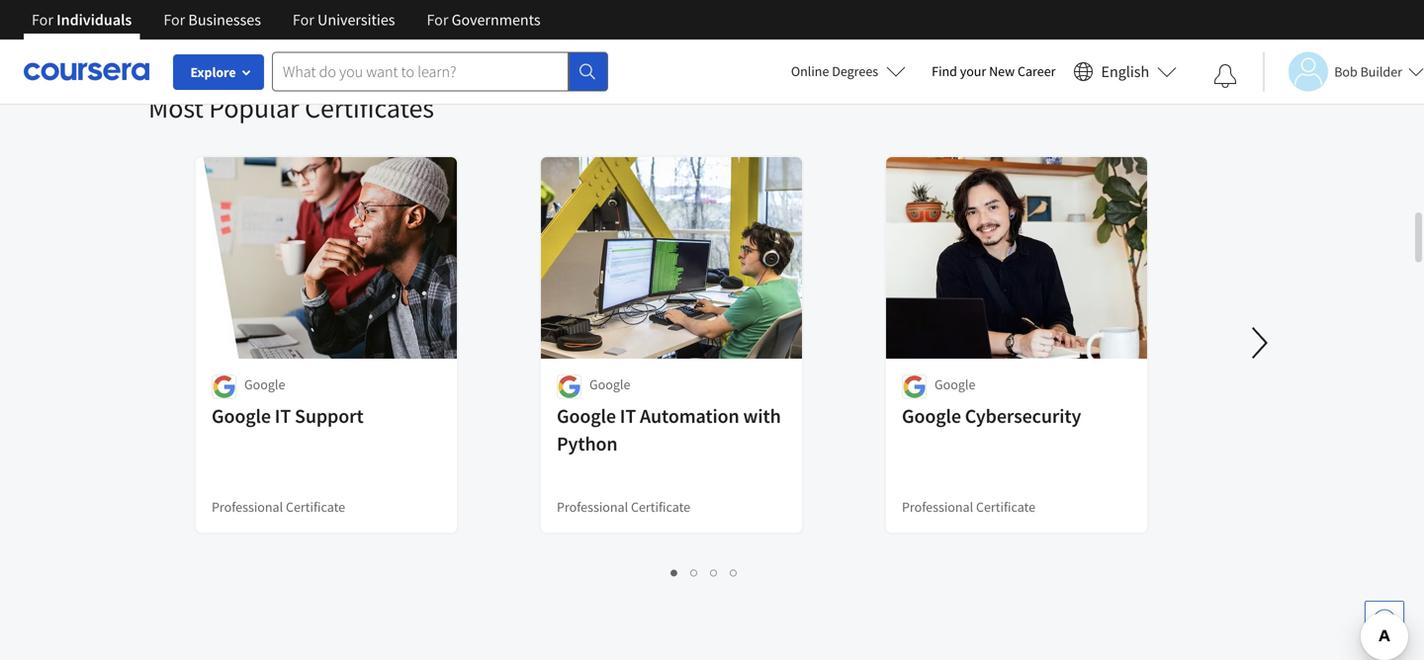 Task type: describe. For each thing, give the bounding box(es) containing it.
2
[[691, 563, 699, 582]]

list inside most popular certificates carousel element
[[198, 561, 1212, 584]]

for for individuals
[[32, 10, 53, 30]]

english
[[1101, 62, 1150, 82]]

banner navigation
[[16, 0, 557, 40]]

degrees
[[832, 62, 879, 80]]

explore
[[190, 63, 236, 81]]

for businesses
[[164, 10, 261, 30]]

google inside google it automation with python
[[557, 404, 616, 429]]

for for businesses
[[164, 10, 185, 30]]

3
[[711, 563, 719, 582]]

popular
[[209, 91, 299, 125]]

google it support
[[212, 404, 364, 429]]

What do you want to learn? text field
[[272, 52, 569, 91]]

it for automation
[[620, 404, 636, 429]]

career
[[1018, 62, 1056, 80]]

1
[[671, 563, 679, 582]]

for for universities
[[293, 10, 314, 30]]

4 button
[[725, 561, 744, 584]]

help center image
[[1373, 609, 1397, 633]]

find
[[932, 62, 957, 80]]

3 button
[[705, 561, 725, 584]]

professional certificate for support
[[212, 499, 345, 516]]

it for support
[[275, 404, 291, 429]]

google it automation with python
[[557, 404, 781, 456]]

with
[[743, 404, 781, 429]]

for universities
[[293, 10, 395, 30]]

your
[[960, 62, 986, 80]]

bob builder button
[[1263, 52, 1424, 91]]

google image for google cybersecurity
[[902, 375, 927, 400]]

english button
[[1066, 40, 1185, 104]]

1 button
[[665, 561, 685, 584]]

1 list from the top
[[198, 0, 1212, 13]]

find your new career link
[[922, 59, 1066, 84]]

google cybersecurity
[[902, 404, 1081, 429]]



Task type: locate. For each thing, give the bounding box(es) containing it.
certificate
[[286, 499, 345, 516], [631, 499, 690, 516], [976, 499, 1036, 516]]

1 professional from the left
[[212, 499, 283, 516]]

show notifications image
[[1214, 64, 1238, 88]]

professional for support
[[212, 499, 283, 516]]

professional certificate
[[212, 499, 345, 516], [557, 499, 690, 516], [902, 499, 1036, 516]]

1 horizontal spatial google image
[[557, 375, 582, 400]]

google
[[244, 376, 285, 394], [590, 376, 630, 394], [935, 376, 976, 394], [212, 404, 271, 429], [557, 404, 616, 429], [902, 404, 961, 429]]

for individuals
[[32, 10, 132, 30]]

bob builder
[[1335, 63, 1403, 81]]

professional certificate down "google it support"
[[212, 499, 345, 516]]

certificate down google cybersecurity
[[976, 499, 1036, 516]]

most popular certificates carousel element
[[148, 31, 1424, 600]]

automation
[[640, 404, 740, 429]]

certificate down "support"
[[286, 499, 345, 516]]

professional certificate for automation
[[557, 499, 690, 516]]

new
[[989, 62, 1015, 80]]

builder
[[1361, 63, 1403, 81]]

2 it from the left
[[620, 404, 636, 429]]

1 for from the left
[[32, 10, 53, 30]]

businesses
[[188, 10, 261, 30]]

2 list from the top
[[198, 561, 1212, 584]]

3 google image from the left
[[902, 375, 927, 400]]

0 horizontal spatial professional certificate
[[212, 499, 345, 516]]

for left businesses on the left of page
[[164, 10, 185, 30]]

coursera image
[[24, 56, 149, 87]]

professional for automation
[[557, 499, 628, 516]]

for for governments
[[427, 10, 448, 30]]

0 horizontal spatial certificate
[[286, 499, 345, 516]]

it left "support"
[[275, 404, 291, 429]]

2 horizontal spatial professional
[[902, 499, 974, 516]]

online degrees
[[791, 62, 879, 80]]

1 horizontal spatial it
[[620, 404, 636, 429]]

it left automation
[[620, 404, 636, 429]]

governments
[[452, 10, 541, 30]]

certificates
[[305, 91, 434, 125]]

1 vertical spatial list
[[198, 561, 1212, 584]]

it
[[275, 404, 291, 429], [620, 404, 636, 429]]

online
[[791, 62, 829, 80]]

1 horizontal spatial certificate
[[631, 499, 690, 516]]

for up what do you want to learn? "text field"
[[427, 10, 448, 30]]

1 it from the left
[[275, 404, 291, 429]]

support
[[295, 404, 364, 429]]

python
[[557, 432, 618, 456]]

1 certificate from the left
[[286, 499, 345, 516]]

1 horizontal spatial professional certificate
[[557, 499, 690, 516]]

3 professional from the left
[[902, 499, 974, 516]]

0 horizontal spatial it
[[275, 404, 291, 429]]

professional certificate down google cybersecurity
[[902, 499, 1036, 516]]

list containing 1
[[198, 561, 1212, 584]]

2 horizontal spatial certificate
[[976, 499, 1036, 516]]

certificate for support
[[286, 499, 345, 516]]

3 professional certificate from the left
[[902, 499, 1036, 516]]

google image for google it automation with python
[[557, 375, 582, 400]]

google image up python
[[557, 375, 582, 400]]

professional certificate down python
[[557, 499, 690, 516]]

it inside google it automation with python
[[620, 404, 636, 429]]

0 horizontal spatial google image
[[212, 375, 236, 400]]

professional
[[212, 499, 283, 516], [557, 499, 628, 516], [902, 499, 974, 516]]

2 button
[[685, 561, 705, 584]]

2 horizontal spatial professional certificate
[[902, 499, 1036, 516]]

for governments
[[427, 10, 541, 30]]

2 certificate from the left
[[631, 499, 690, 516]]

4
[[730, 563, 738, 582]]

certificate for automation
[[631, 499, 690, 516]]

for left individuals
[[32, 10, 53, 30]]

None search field
[[272, 52, 608, 91]]

find your new career
[[932, 62, 1056, 80]]

1 horizontal spatial professional
[[557, 499, 628, 516]]

0 horizontal spatial professional
[[212, 499, 283, 516]]

2 horizontal spatial google image
[[902, 375, 927, 400]]

1 google image from the left
[[212, 375, 236, 400]]

individuals
[[56, 10, 132, 30]]

list
[[198, 0, 1212, 13], [198, 561, 1212, 584]]

google image for google it support
[[212, 375, 236, 400]]

2 google image from the left
[[557, 375, 582, 400]]

most popular certificates
[[148, 91, 434, 125]]

google image up "google it support"
[[212, 375, 236, 400]]

1 professional certificate from the left
[[212, 499, 345, 516]]

4 for from the left
[[427, 10, 448, 30]]

certificate up the 1 button
[[631, 499, 690, 516]]

cybersecurity
[[965, 404, 1081, 429]]

next slide image
[[1236, 319, 1284, 367]]

online degrees button
[[775, 49, 922, 93]]

3 for from the left
[[293, 10, 314, 30]]

google image
[[212, 375, 236, 400], [557, 375, 582, 400], [902, 375, 927, 400]]

3 certificate from the left
[[976, 499, 1036, 516]]

most
[[148, 91, 204, 125]]

2 for from the left
[[164, 10, 185, 30]]

0 vertical spatial list
[[198, 0, 1212, 13]]

2 professional from the left
[[557, 499, 628, 516]]

for left the universities
[[293, 10, 314, 30]]

bob
[[1335, 63, 1358, 81]]

google image up google cybersecurity
[[902, 375, 927, 400]]

universities
[[318, 10, 395, 30]]

explore button
[[173, 54, 264, 90]]

for
[[32, 10, 53, 30], [164, 10, 185, 30], [293, 10, 314, 30], [427, 10, 448, 30]]

2 professional certificate from the left
[[557, 499, 690, 516]]



Task type: vqa. For each thing, say whether or not it's contained in the screenshot.
rightmost in
no



